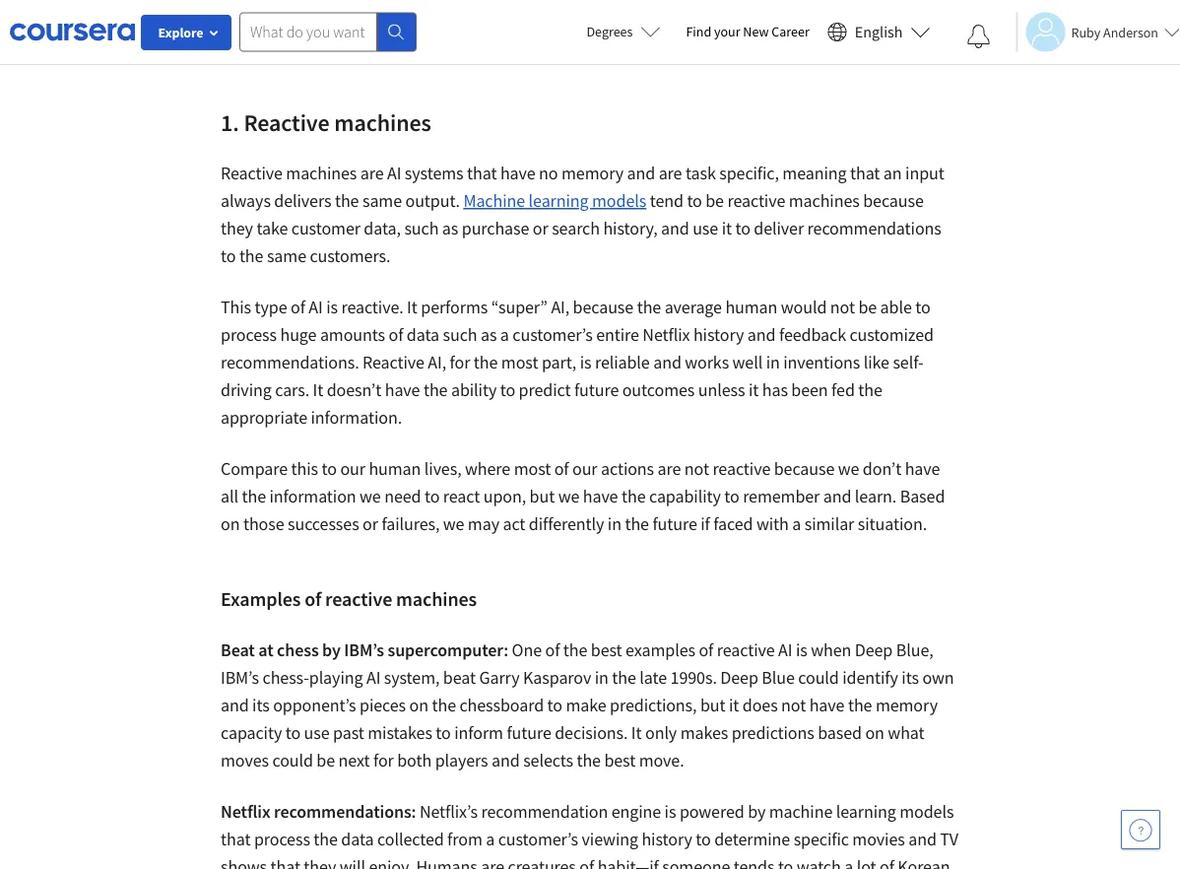 Task type: describe. For each thing, give the bounding box(es) containing it.
be inside tend to be reactive machines because they take customer data, such as purchase or search history, and use it to deliver recommendations to the same customers.
[[706, 190, 724, 212]]

to up faced
[[725, 485, 740, 507]]

new
[[743, 23, 769, 40]]

because inside this type of ai is reactive. it performs "super" ai, because the average human would not be able to process huge amounts of data such as a customer's entire netflix history and feedback customized recommendations. reactive ai, for the most part, is reliable and works well in inventions like self- driving cars. it doesn't have the ability to predict future outcomes unless it has been fed the appropriate information.
[[573, 296, 634, 318]]

predict
[[519, 379, 571, 401]]

an
[[884, 162, 902, 184]]

that up machine
[[467, 162, 497, 184]]

always
[[221, 190, 271, 212]]

1 horizontal spatial deep
[[855, 639, 893, 661]]

fed
[[832, 379, 855, 401]]

have down actions
[[583, 485, 618, 507]]

of right the examples
[[305, 587, 322, 611]]

of right one
[[545, 639, 560, 661]]

to down opponent's
[[286, 722, 301, 744]]

reactive.
[[341, 296, 404, 318]]

reactive inside compare this to our human lives, where most of our actions are not reactive because we don't have all the information we need to react upon, but we have the capability to remember and learn. based on those successes or failures, we may act differently in the future if faced with a similar situation.
[[713, 458, 771, 480]]

at
[[258, 639, 274, 661]]

upon,
[[484, 485, 526, 507]]

been
[[792, 379, 828, 401]]

are up tend
[[659, 162, 682, 184]]

input
[[906, 162, 945, 184]]

explore button
[[141, 15, 232, 50]]

failures,
[[382, 513, 440, 535]]

with
[[757, 513, 789, 535]]

the inside reactive machines are ai systems that have no memory and are task specific, meaning that an input always delivers the same output.
[[335, 190, 359, 212]]

history inside this type of ai is reactive. it performs "super" ai, because the average human would not be able to process huge amounts of data such as a customer's entire netflix history and feedback customized recommendations. reactive ai, for the most part, is reliable and works well in inventions like self- driving cars. it doesn't have the ability to predict future outcomes unless it has been fed the appropriate information.
[[694, 324, 744, 346]]

where
[[465, 458, 511, 480]]

search
[[552, 217, 600, 239]]

0 vertical spatial best
[[591, 639, 622, 661]]

we down react
[[443, 513, 465, 535]]

creatures
[[508, 856, 576, 869]]

meaning
[[783, 162, 847, 184]]

collected
[[378, 828, 444, 850]]

in inside 'one of the best examples of reactive ai is when deep blue, ibm's chess-playing ai system, beat garry kasparov in the late 1990s. deep blue could identify its own and its opponent's pieces on the chessboard to make predictions, but it does not have the memory capacity to use past mistakes to inform future decisions. it only makes predictions based on what moves could be next for both players and selects the best move.'
[[595, 667, 609, 689]]

human inside compare this to our human lives, where most of our actions are not reactive because we don't have all the information we need to react upon, but we have the capability to remember and learn. based on those successes or failures, we may act differently in the future if faced with a similar situation.
[[369, 458, 421, 480]]

models inside netflix's recommendation engine is powered by machine learning models that process the data collected from a customer's viewing history to determine specific movies and tv shows that they will enjoy. humans are creatures of habit—if someone tends to watch a lot of kore
[[900, 801, 954, 823]]

0 vertical spatial by
[[322, 639, 341, 661]]

in inside this type of ai is reactive. it performs "super" ai, because the average human would not be able to process huge amounts of data such as a customer's entire netflix history and feedback customized recommendations. reactive ai, for the most part, is reliable and works well in inventions like self- driving cars. it doesn't have the ability to predict future outcomes unless it has been fed the appropriate information.
[[766, 351, 780, 373]]

].
[[598, 36, 607, 58]]

explore
[[158, 24, 204, 41]]

output.
[[406, 190, 460, 212]]

machine
[[769, 801, 833, 823]]

a inside this type of ai is reactive. it performs "super" ai, because the average human would not be able to process huge amounts of data such as a customer's entire netflix history and feedback customized recommendations. reactive ai, for the most part, is reliable and works well in inventions like self- driving cars. it doesn't have the ability to predict future outcomes unless it has been fed the appropriate information.
[[501, 324, 509, 346]]

reactive inside this type of ai is reactive. it performs "super" ai, because the average human would not be able to process huge amounts of data such as a customer's entire netflix history and feedback customized recommendations. reactive ai, for the most part, is reliable and works well in inventions like self- driving cars. it doesn't have the ability to predict future outcomes unless it has been fed the appropriate information.
[[363, 351, 425, 373]]

0 vertical spatial learning
[[529, 190, 589, 212]]

to up the players
[[436, 722, 451, 744]]

and up capacity
[[221, 694, 249, 716]]

0 horizontal spatial it
[[313, 379, 323, 401]]

netflix's recommendation engine is powered by machine learning models that process the data collected from a customer's viewing history to determine specific movies and tv shows that they will enjoy. humans are creatures of habit—if someone tends to watch a lot of kore
[[221, 801, 959, 869]]

machines up systems
[[334, 107, 431, 137]]

able
[[881, 296, 912, 318]]

reactive inside tend to be reactive machines because they take customer data, such as purchase or search history, and use it to deliver recommendations to the same customers.
[[728, 190, 786, 212]]

need
[[385, 485, 421, 507]]

by inside netflix's recommendation engine is powered by machine learning models that process the data collected from a customer's viewing history to determine specific movies and tv shows that they will enjoy. humans are creatures of habit—if someone tends to watch a lot of kore
[[748, 801, 766, 823]]

of inside compare this to our human lives, where most of our actions are not reactive because we don't have all the information we need to react upon, but we have the capability to remember and learn. based on those successes or failures, we may act differently in the future if faced with a similar situation.
[[555, 458, 569, 480]]

have inside reactive machines are ai systems that have no memory and are task specific, meaning that an input always delivers the same output.
[[501, 162, 536, 184]]

chess
[[277, 639, 319, 661]]

0 vertical spatial models
[[592, 190, 647, 212]]

reactive inside reactive machines are ai systems that have no memory and are task specific, meaning that an input always delivers the same output.
[[221, 162, 283, 184]]

when
[[811, 639, 852, 661]]

machine learning models
[[464, 190, 647, 212]]

those
[[243, 513, 284, 535]]

remember
[[743, 485, 820, 507]]

not inside 'one of the best examples of reactive ai is when deep blue, ibm's chess-playing ai system, beat garry kasparov in the late 1990s. deep blue could identify its own and its opponent's pieces on the chessboard to make predictions, but it does not have the memory capacity to use past mistakes to inform future decisions. it only makes predictions based on what moves could be next for both players and selects the best move.'
[[782, 694, 806, 716]]

0 vertical spatial reactive
[[244, 107, 330, 137]]

one
[[512, 639, 542, 661]]

0 horizontal spatial its
[[252, 694, 270, 716]]

0 horizontal spatial deep
[[721, 667, 759, 689]]

have inside this type of ai is reactive. it performs "super" ai, because the average human would not be able to process huge amounts of data such as a customer's entire netflix history and feedback customized recommendations. reactive ai, for the most part, is reliable and works well in inventions like self- driving cars. it doesn't have the ability to predict future outcomes unless it has been fed the appropriate information.
[[385, 379, 420, 401]]

a left lot
[[845, 856, 854, 869]]

to right the tends
[[779, 856, 794, 869]]

is up amounts
[[326, 296, 338, 318]]

would
[[781, 296, 827, 318]]

we left don't
[[839, 458, 860, 480]]

future inside compare this to our human lives, where most of our actions are not reactive because we don't have all the information we need to react upon, but we have the capability to remember and learn. based on those successes or failures, we may act differently in the future if faced with a similar situation.
[[653, 513, 698, 535]]

and inside compare this to our human lives, where most of our actions are not reactive because we don't have all the information we need to react upon, but we have the capability to remember and learn. based on those successes or failures, we may act differently in the future if faced with a similar situation.
[[824, 485, 852, 507]]

1 horizontal spatial it
[[407, 296, 418, 318]]

selects
[[524, 749, 574, 772]]

and up 'outcomes'
[[654, 351, 682, 373]]

predictions
[[732, 722, 815, 744]]

and inside tend to be reactive machines because they take customer data, such as purchase or search history, and use it to deliver recommendations to the same customers.
[[661, 217, 690, 239]]

capability
[[649, 485, 721, 507]]

machines inside tend to be reactive machines because they take customer data, such as purchase or search history, and use it to deliver recommendations to the same customers.
[[789, 190, 860, 212]]

of down "viewing"
[[580, 856, 594, 869]]

customer
[[292, 217, 361, 239]]

act
[[503, 513, 526, 535]]

same inside tend to be reactive machines because they take customer data, such as purchase or search history, and use it to deliver recommendations to the same customers.
[[267, 245, 306, 267]]

but inside compare this to our human lives, where most of our actions are not reactive because we don't have all the information we need to react upon, but we have the capability to remember and learn. based on those successes or failures, we may act differently in the future if faced with a similar situation.
[[530, 485, 555, 507]]

to right tend
[[687, 190, 703, 212]]

process inside this type of ai is reactive. it performs "super" ai, because the average human would not be able to process huge amounts of data such as a customer's entire netflix history and feedback customized recommendations. reactive ai, for the most part, is reliable and works well in inventions like self- driving cars. it doesn't have the ability to predict future outcomes unless it has been fed the appropriate information.
[[221, 324, 277, 346]]

that left an
[[851, 162, 880, 184]]

machine learning models link
[[464, 190, 647, 212]]

inform
[[455, 722, 504, 744]]

as inside this type of ai is reactive. it performs "super" ai, because the average human would not be able to process huge amounts of data such as a customer's entire netflix history and feedback customized recommendations. reactive ai, for the most part, is reliable and works well in inventions like self- driving cars. it doesn't have the ability to predict future outcomes unless it has been fed the appropriate information.
[[481, 324, 497, 346]]

to up the someone
[[696, 828, 711, 850]]

someone
[[663, 856, 731, 869]]

recommendations
[[808, 217, 942, 239]]

career
[[772, 23, 810, 40]]

ai down "beat at chess by ibm's supercomputer:"
[[367, 667, 381, 689]]

1 ]. they are as follows:
[[589, 36, 754, 58]]

appropriate
[[221, 406, 308, 429]]

does
[[743, 694, 778, 716]]

help center image
[[1129, 818, 1153, 842]]

enjoy.
[[369, 856, 413, 869]]

all
[[221, 485, 238, 507]]

similar
[[805, 513, 855, 535]]

ai inside this type of ai is reactive. it performs "super" ai, because the average human would not be able to process huge amounts of data such as a customer's entire netflix history and feedback customized recommendations. reactive ai, for the most part, is reliable and works well in inventions like self- driving cars. it doesn't have the ability to predict future outcomes unless it has been fed the appropriate information.
[[309, 296, 323, 318]]

use inside tend to be reactive machines because they take customer data, such as purchase or search history, and use it to deliver recommendations to the same customers.
[[693, 217, 719, 239]]

of up 1990s.
[[699, 639, 714, 661]]

inventions
[[784, 351, 861, 373]]

both
[[397, 749, 432, 772]]

to right need
[[425, 485, 440, 507]]

own
[[923, 667, 955, 689]]

to right able
[[916, 296, 931, 318]]

lot
[[857, 856, 877, 869]]

no
[[539, 162, 558, 184]]

blue,
[[897, 639, 934, 661]]

human inside this type of ai is reactive. it performs "super" ai, because the average human would not be able to process huge amounts of data such as a customer's entire netflix history and feedback customized recommendations. reactive ai, for the most part, is reliable and works well in inventions like self- driving cars. it doesn't have the ability to predict future outcomes unless it has been fed the appropriate information.
[[726, 296, 778, 318]]

to down kasparov
[[548, 694, 563, 716]]

purchase
[[462, 217, 530, 239]]

deliver
[[754, 217, 804, 239]]

such inside tend to be reactive machines because they take customer data, such as purchase or search history, and use it to deliver recommendations to the same customers.
[[405, 217, 439, 239]]

and inside reactive machines are ai systems that have no memory and are task specific, meaning that an input always delivers the same output.
[[627, 162, 656, 184]]

cars.
[[275, 379, 309, 401]]

well
[[733, 351, 763, 373]]

decisions.
[[555, 722, 628, 744]]

1 vertical spatial best
[[605, 749, 636, 772]]

examples of reactive machines
[[221, 587, 477, 611]]

we left need
[[360, 485, 381, 507]]

because inside tend to be reactive machines because they take customer data, such as purchase or search history, and use it to deliver recommendations to the same customers.
[[864, 190, 924, 212]]

mistakes
[[368, 722, 433, 744]]

reactive up "beat at chess by ibm's supercomputer:"
[[325, 587, 392, 611]]

garry
[[479, 667, 520, 689]]

don't
[[863, 458, 902, 480]]

for inside 'one of the best examples of reactive ai is when deep blue, ibm's chess-playing ai system, beat garry kasparov in the late 1990s. deep blue could identify its own and its opponent's pieces on the chessboard to make predictions, but it does not have the memory capacity to use past mistakes to inform future decisions. it only makes predictions based on what moves could be next for both players and selects the best move.'
[[374, 749, 394, 772]]

that right shows
[[271, 856, 300, 869]]

players
[[435, 749, 488, 772]]

chess-
[[263, 667, 309, 689]]

capacity
[[221, 722, 282, 744]]

is right part,
[[580, 351, 592, 373]]

situation.
[[858, 513, 927, 535]]

to right this
[[322, 458, 337, 480]]

part,
[[542, 351, 577, 373]]

determine
[[715, 828, 791, 850]]

are up data,
[[360, 162, 384, 184]]

move.
[[639, 749, 685, 772]]

watch
[[797, 856, 841, 869]]

machines up 'supercomputer:'
[[396, 587, 477, 611]]

it inside tend to be reactive machines because they take customer data, such as purchase or search history, and use it to deliver recommendations to the same customers.
[[722, 217, 732, 239]]

What do you want to learn? text field
[[240, 12, 377, 52]]



Task type: locate. For each thing, give the bounding box(es) containing it.
it inside 'one of the best examples of reactive ai is when deep blue, ibm's chess-playing ai system, beat garry kasparov in the late 1990s. deep blue could identify its own and its opponent's pieces on the chessboard to make predictions, but it does not have the memory capacity to use past mistakes to inform future decisions. it only makes predictions based on what moves could be next for both players and selects the best move.'
[[729, 694, 739, 716]]

1 vertical spatial or
[[363, 513, 378, 535]]

ai up the blue
[[779, 639, 793, 661]]

future down capability
[[653, 513, 698, 535]]

our
[[340, 458, 366, 480], [573, 458, 598, 480]]

None search field
[[240, 12, 417, 52]]

delivers
[[274, 190, 332, 212]]

based
[[900, 485, 945, 507]]

beat
[[221, 639, 255, 661]]

faced
[[714, 513, 753, 535]]

models
[[592, 190, 647, 212], [900, 801, 954, 823]]

1 vertical spatial for
[[374, 749, 394, 772]]

make
[[566, 694, 607, 716]]

shows
[[221, 856, 267, 869]]

type
[[255, 296, 287, 318]]

0 horizontal spatial netflix
[[221, 801, 271, 823]]

2 horizontal spatial it
[[632, 722, 642, 744]]

blue
[[762, 667, 795, 689]]

customer's inside netflix's recommendation engine is powered by machine learning models that process the data collected from a customer's viewing history to determine specific movies and tv shows that they will enjoy. humans are creatures of habit—if someone tends to watch a lot of kore
[[498, 828, 579, 850]]

1 horizontal spatial by
[[748, 801, 766, 823]]

in up make
[[595, 667, 609, 689]]

memory inside 'one of the best examples of reactive ai is when deep blue, ibm's chess-playing ai system, beat garry kasparov in the late 1990s. deep blue could identify its own and its opponent's pieces on the chessboard to make predictions, but it does not have the memory capacity to use past mistakes to inform future decisions. it only makes predictions based on what moves could be next for both players and selects the best move.'
[[876, 694, 938, 716]]

self-
[[893, 351, 924, 373]]

examples
[[221, 587, 301, 611]]

the inside tend to be reactive machines because they take customer data, such as purchase or search history, and use it to deliver recommendations to the same customers.
[[239, 245, 264, 267]]

most inside this type of ai is reactive. it performs "super" ai, because the average human would not be able to process huge amounts of data such as a customer's entire netflix history and feedback customized recommendations. reactive ai, for the most part, is reliable and works well in inventions like self- driving cars. it doesn't have the ability to predict future outcomes unless it has been fed the appropriate information.
[[502, 351, 539, 373]]

data,
[[364, 217, 401, 239]]

it inside this type of ai is reactive. it performs "super" ai, because the average human would not be able to process huge amounts of data such as a customer's entire netflix history and feedback customized recommendations. reactive ai, for the most part, is reliable and works well in inventions like self- driving cars. it doesn't have the ability to predict future outcomes unless it has been fed the appropriate information.
[[749, 379, 759, 401]]

0 horizontal spatial by
[[322, 639, 341, 661]]

0 vertical spatial future
[[574, 379, 619, 401]]

reactive machines are ai systems that have no memory and are task specific, meaning that an input always delivers the same output.
[[221, 162, 945, 212]]

1 horizontal spatial our
[[573, 458, 598, 480]]

a down "super"
[[501, 324, 509, 346]]

0 horizontal spatial or
[[363, 513, 378, 535]]

1 horizontal spatial history
[[694, 324, 744, 346]]

future inside 'one of the best examples of reactive ai is when deep blue, ibm's chess-playing ai system, beat garry kasparov in the late 1990s. deep blue could identify its own and its opponent's pieces on the chessboard to make predictions, but it does not have the memory capacity to use past mistakes to inform future decisions. it only makes predictions based on what moves could be next for both players and selects the best move.'
[[507, 722, 552, 744]]

and
[[627, 162, 656, 184], [661, 217, 690, 239], [748, 324, 776, 346], [654, 351, 682, 373], [824, 485, 852, 507], [221, 694, 249, 716], [492, 749, 520, 772], [909, 828, 937, 850]]

learn.
[[855, 485, 897, 507]]

1 vertical spatial deep
[[721, 667, 759, 689]]

have up based
[[905, 458, 941, 480]]

deep up does
[[721, 667, 759, 689]]

same down take
[[267, 245, 306, 267]]

because up entire
[[573, 296, 634, 318]]

data
[[407, 324, 440, 346], [341, 828, 374, 850]]

are right they
[[650, 36, 674, 58]]

1 vertical spatial but
[[701, 694, 726, 716]]

memory up what
[[876, 694, 938, 716]]

because up 'remember'
[[774, 458, 835, 480]]

for up the ability
[[450, 351, 470, 373]]

is inside 'one of the best examples of reactive ai is when deep blue, ibm's chess-playing ai system, beat garry kasparov in the late 1990s. deep blue could identify its own and its opponent's pieces on the chessboard to make predictions, but it does not have the memory capacity to use past mistakes to inform future decisions. it only makes predictions based on what moves could be next for both players and selects the best move.'
[[796, 639, 808, 661]]

successes
[[288, 513, 359, 535]]

to up "this"
[[221, 245, 236, 267]]

machines inside reactive machines are ai systems that have no memory and are task specific, meaning that an input always delivers the same output.
[[286, 162, 357, 184]]

be inside this type of ai is reactive. it performs "super" ai, because the average human would not be able to process huge amounts of data such as a customer's entire netflix history and feedback customized recommendations. reactive ai, for the most part, is reliable and works well in inventions like self- driving cars. it doesn't have the ability to predict future outcomes unless it has been fed the appropriate information.
[[859, 296, 877, 318]]

and down inform
[[492, 749, 520, 772]]

humans
[[416, 856, 478, 869]]

it left only
[[632, 722, 642, 744]]

2 horizontal spatial as
[[677, 36, 693, 58]]

compare
[[221, 458, 288, 480]]

as inside tend to be reactive machines because they take customer data, such as purchase or search history, and use it to deliver recommendations to the same customers.
[[442, 217, 459, 239]]

learning inside netflix's recommendation engine is powered by machine learning models that process the data collected from a customer's viewing history to determine specific movies and tv shows that they will enjoy. humans are creatures of habit—if someone tends to watch a lot of kore
[[836, 801, 897, 823]]

they
[[611, 36, 647, 58]]

1 vertical spatial human
[[369, 458, 421, 480]]

or down machine learning models
[[533, 217, 549, 239]]

recommendation
[[481, 801, 608, 823]]

2 vertical spatial be
[[317, 749, 335, 772]]

1 vertical spatial ai,
[[428, 351, 447, 373]]

1 horizontal spatial but
[[701, 694, 726, 716]]

most up the upon,
[[514, 458, 551, 480]]

ai, right "super"
[[551, 296, 570, 318]]

1 vertical spatial be
[[859, 296, 877, 318]]

it right reactive.
[[407, 296, 418, 318]]

ruby anderson
[[1072, 23, 1159, 41]]

recommendations.
[[221, 351, 359, 373]]

ai inside reactive machines are ai systems that have no memory and are task specific, meaning that an input always delivers the same output.
[[387, 162, 401, 184]]

in inside compare this to our human lives, where most of our actions are not reactive because we don't have all the information we need to react upon, but we have the capability to remember and learn. based on those successes or failures, we may act differently in the future if faced with a similar situation.
[[608, 513, 622, 535]]

to left deliver
[[736, 217, 751, 239]]

are inside netflix's recommendation engine is powered by machine learning models that process the data collected from a customer's viewing history to determine specific movies and tv shows that they will enjoy. humans are creatures of habit—if someone tends to watch a lot of kore
[[481, 856, 505, 869]]

2 horizontal spatial because
[[864, 190, 924, 212]]

and inside netflix's recommendation engine is powered by machine learning models that process the data collected from a customer's viewing history to determine specific movies and tv shows that they will enjoy. humans are creatures of habit—if someone tends to watch a lot of kore
[[909, 828, 937, 850]]

it left deliver
[[722, 217, 732, 239]]

such down performs
[[443, 324, 477, 346]]

ability
[[451, 379, 497, 401]]

1 horizontal spatial on
[[410, 694, 429, 716]]

such inside this type of ai is reactive. it performs "super" ai, because the average human would not be able to process huge amounts of data such as a customer's entire netflix history and feedback customized recommendations. reactive ai, for the most part, is reliable and works well in inventions like self- driving cars. it doesn't have the ability to predict future outcomes unless it has been fed the appropriate information.
[[443, 324, 477, 346]]

0 vertical spatial on
[[221, 513, 240, 535]]

driving
[[221, 379, 272, 401]]

system,
[[384, 667, 440, 689]]

could down when
[[799, 667, 839, 689]]

most
[[502, 351, 539, 373], [514, 458, 551, 480]]

is
[[326, 296, 338, 318], [580, 351, 592, 373], [796, 639, 808, 661], [665, 801, 677, 823]]

moves
[[221, 749, 269, 772]]

2 vertical spatial not
[[782, 694, 806, 716]]

degrees
[[587, 23, 633, 40]]

0 vertical spatial such
[[405, 217, 439, 239]]

1 vertical spatial reactive
[[221, 162, 283, 184]]

machine
[[464, 190, 525, 212]]

0 horizontal spatial our
[[340, 458, 366, 480]]

1 vertical spatial learning
[[836, 801, 897, 823]]

have left no
[[501, 162, 536, 184]]

only
[[646, 722, 677, 744]]

netflix inside this type of ai is reactive. it performs "super" ai, because the average human would not be able to process huge amounts of data such as a customer's entire netflix history and feedback customized recommendations. reactive ai, for the most part, is reliable and works well in inventions like self- driving cars. it doesn't have the ability to predict future outcomes unless it has been fed the appropriate information.
[[643, 324, 690, 346]]

0 horizontal spatial human
[[369, 458, 421, 480]]

memory inside reactive machines are ai systems that have no memory and are task specific, meaning that an input always delivers the same output.
[[562, 162, 624, 184]]

1 horizontal spatial could
[[799, 667, 839, 689]]

to
[[687, 190, 703, 212], [736, 217, 751, 239], [221, 245, 236, 267], [916, 296, 931, 318], [500, 379, 516, 401], [322, 458, 337, 480], [425, 485, 440, 507], [725, 485, 740, 507], [548, 694, 563, 716], [286, 722, 301, 744], [436, 722, 451, 744], [696, 828, 711, 850], [779, 856, 794, 869]]

have inside 'one of the best examples of reactive ai is when deep blue, ibm's chess-playing ai system, beat garry kasparov in the late 1990s. deep blue could identify its own and its opponent's pieces on the chessboard to make predictions, but it does not have the memory capacity to use past mistakes to inform future decisions. it only makes predictions based on what moves could be next for both players and selects the best move.'
[[810, 694, 845, 716]]

0 vertical spatial customer's
[[513, 324, 593, 346]]

be down task
[[706, 190, 724, 212]]

customer's inside this type of ai is reactive. it performs "super" ai, because the average human would not be able to process huge amounts of data such as a customer's entire netflix history and feedback customized recommendations. reactive ai, for the most part, is reliable and works well in inventions like self- driving cars. it doesn't have the ability to predict future outcomes unless it has been fed the appropriate information.
[[513, 324, 593, 346]]

1 vertical spatial because
[[573, 296, 634, 318]]

are inside compare this to our human lives, where most of our actions are not reactive because we don't have all the information we need to react upon, but we have the capability to remember and learn. based on those successes or failures, we may act differently in the future if faced with a similar situation.
[[658, 458, 681, 480]]

1 horizontal spatial memory
[[876, 694, 938, 716]]

0 vertical spatial history
[[694, 324, 744, 346]]

history inside netflix's recommendation engine is powered by machine learning models that process the data collected from a customer's viewing history to determine specific movies and tv shows that they will enjoy. humans are creatures of habit—if someone tends to watch a lot of kore
[[642, 828, 693, 850]]

or inside tend to be reactive machines because they take customer data, such as purchase or search history, and use it to deliver recommendations to the same customers.
[[533, 217, 549, 239]]

or inside compare this to our human lives, where most of our actions are not reactive because we don't have all the information we need to react upon, but we have the capability to remember and learn. based on those successes or failures, we may act differently in the future if faced with a similar situation.
[[363, 513, 378, 535]]

viewing
[[582, 828, 639, 850]]

chessboard
[[460, 694, 544, 716]]

1 vertical spatial ibm's
[[221, 667, 259, 689]]

show notifications image
[[967, 25, 991, 48]]

0 vertical spatial as
[[677, 36, 693, 58]]

netflix recommendations:
[[221, 801, 420, 823]]

reactive down specific,
[[728, 190, 786, 212]]

1 vertical spatial on
[[410, 694, 429, 716]]

of right type
[[291, 296, 305, 318]]

0 horizontal spatial for
[[374, 749, 394, 772]]

0 vertical spatial for
[[450, 351, 470, 373]]

1 horizontal spatial or
[[533, 217, 549, 239]]

0 horizontal spatial as
[[442, 217, 459, 239]]

that up shows
[[221, 828, 251, 850]]

reactive up 'remember'
[[713, 458, 771, 480]]

coursera image
[[10, 16, 135, 48]]

0 horizontal spatial same
[[267, 245, 306, 267]]

for inside this type of ai is reactive. it performs "super" ai, because the average human would not be able to process huge amounts of data such as a customer's entire netflix history and feedback customized recommendations. reactive ai, for the most part, is reliable and works well in inventions like self- driving cars. it doesn't have the ability to predict future outcomes unless it has been fed the appropriate information.
[[450, 351, 470, 373]]

1 vertical spatial memory
[[876, 694, 938, 716]]

that
[[467, 162, 497, 184], [851, 162, 880, 184], [221, 828, 251, 850], [271, 856, 300, 869]]

a inside compare this to our human lives, where most of our actions are not reactive because we don't have all the information we need to react upon, but we have the capability to remember and learn. based on those successes or failures, we may act differently in the future if faced with a similar situation.
[[793, 513, 802, 535]]

could
[[799, 667, 839, 689], [272, 749, 313, 772]]

they inside tend to be reactive machines because they take customer data, such as purchase or search history, and use it to deliver recommendations to the same customers.
[[221, 217, 253, 239]]

past
[[333, 722, 364, 744]]

english button
[[820, 0, 939, 64]]

customer's up 'creatures'
[[498, 828, 579, 850]]

it inside 'one of the best examples of reactive ai is when deep blue, ibm's chess-playing ai system, beat garry kasparov in the late 1990s. deep blue could identify its own and its opponent's pieces on the chessboard to make predictions, but it does not have the memory capacity to use past mistakes to inform future decisions. it only makes predictions based on what moves could be next for both players and selects the best move.'
[[632, 722, 642, 744]]

0 vertical spatial data
[[407, 324, 440, 346]]

0 vertical spatial most
[[502, 351, 539, 373]]

and up tend
[[627, 162, 656, 184]]

and left tv
[[909, 828, 937, 850]]

history up works
[[694, 324, 744, 346]]

0 vertical spatial in
[[766, 351, 780, 373]]

1.
[[221, 107, 239, 137]]

differently
[[529, 513, 605, 535]]

not inside compare this to our human lives, where most of our actions are not reactive because we don't have all the information we need to react upon, but we have the capability to remember and learn. based on those successes or failures, we may act differently in the future if faced with a similar situation.
[[685, 458, 710, 480]]

data inside this type of ai is reactive. it performs "super" ai, because the average human would not be able to process huge amounts of data such as a customer's entire netflix history and feedback customized recommendations. reactive ai, for the most part, is reliable and works well in inventions like self- driving cars. it doesn't have the ability to predict future outcomes unless it has been fed the appropriate information.
[[407, 324, 440, 346]]

take
[[257, 217, 288, 239]]

0 vertical spatial not
[[831, 296, 855, 318]]

and up similar
[[824, 485, 852, 507]]

our right this
[[340, 458, 366, 480]]

0 horizontal spatial history
[[642, 828, 693, 850]]

0 horizontal spatial ai,
[[428, 351, 447, 373]]

for right next
[[374, 749, 394, 772]]

1 vertical spatial process
[[254, 828, 310, 850]]

reactive inside 'one of the best examples of reactive ai is when deep blue, ibm's chess-playing ai system, beat garry kasparov in the late 1990s. deep blue could identify its own and its opponent's pieces on the chessboard to make predictions, but it does not have the memory capacity to use past mistakes to inform future decisions. it only makes predictions based on what moves could be next for both players and selects the best move.'
[[717, 639, 775, 661]]

1 horizontal spatial ibm's
[[344, 639, 384, 661]]

1 our from the left
[[340, 458, 366, 480]]

movies
[[853, 828, 905, 850]]

1 horizontal spatial learning
[[836, 801, 897, 823]]

is inside netflix's recommendation engine is powered by machine learning models that process the data collected from a customer's viewing history to determine specific movies and tv shows that they will enjoy. humans are creatures of habit—if someone tends to watch a lot of kore
[[665, 801, 677, 823]]

in right differently
[[608, 513, 622, 535]]

could right the moves
[[272, 749, 313, 772]]

2 vertical spatial future
[[507, 722, 552, 744]]

of up differently
[[555, 458, 569, 480]]

netflix's
[[420, 801, 478, 823]]

1 vertical spatial data
[[341, 828, 374, 850]]

not down the blue
[[782, 694, 806, 716]]

of right lot
[[880, 856, 895, 869]]

predictions,
[[610, 694, 697, 716]]

1 horizontal spatial future
[[574, 379, 619, 401]]

to right the ability
[[500, 379, 516, 401]]

1 vertical spatial such
[[443, 324, 477, 346]]

0 horizontal spatial future
[[507, 722, 552, 744]]

process up shows
[[254, 828, 310, 850]]

ai left systems
[[387, 162, 401, 184]]

performs
[[421, 296, 488, 318]]

1 horizontal spatial as
[[481, 324, 497, 346]]

as down "super"
[[481, 324, 497, 346]]

but up makes
[[701, 694, 726, 716]]

1 vertical spatial it
[[313, 379, 323, 401]]

ai
[[387, 162, 401, 184], [309, 296, 323, 318], [779, 639, 793, 661], [367, 667, 381, 689]]

data up will
[[341, 828, 374, 850]]

on left what
[[866, 722, 885, 744]]

data inside netflix's recommendation engine is powered by machine learning models that process the data collected from a customer's viewing history to determine specific movies and tv shows that they will enjoy. humans are creatures of habit—if someone tends to watch a lot of kore
[[341, 828, 374, 850]]

machines up delivers on the top of the page
[[286, 162, 357, 184]]

a right from
[[486, 828, 495, 850]]

best left examples
[[591, 639, 622, 661]]

0 vertical spatial its
[[902, 667, 919, 689]]

we up differently
[[558, 485, 580, 507]]

0 vertical spatial because
[[864, 190, 924, 212]]

same
[[363, 190, 402, 212], [267, 245, 306, 267]]

ibm's inside 'one of the best examples of reactive ai is when deep blue, ibm's chess-playing ai system, beat garry kasparov in the late 1990s. deep blue could identify its own and its opponent's pieces on the chessboard to make predictions, but it does not have the memory capacity to use past mistakes to inform future decisions. it only makes predictions based on what moves could be next for both players and selects the best move.'
[[221, 667, 259, 689]]

ruby
[[1072, 23, 1101, 41]]

are up capability
[[658, 458, 681, 480]]

not inside this type of ai is reactive. it performs "super" ai, because the average human would not be able to process huge amounts of data such as a customer's entire netflix history and feedback customized recommendations. reactive ai, for the most part, is reliable and works well in inventions like self- driving cars. it doesn't have the ability to predict future outcomes unless it has been fed the appropriate information.
[[831, 296, 855, 318]]

be inside 'one of the best examples of reactive ai is when deep blue, ibm's chess-playing ai system, beat garry kasparov in the late 1990s. deep blue could identify its own and its opponent's pieces on the chessboard to make predictions, but it does not have the memory capacity to use past mistakes to inform future decisions. it only makes predictions based on what moves could be next for both players and selects the best move.'
[[317, 749, 335, 772]]

2 horizontal spatial on
[[866, 722, 885, 744]]

2 vertical spatial on
[[866, 722, 885, 744]]

your
[[715, 23, 741, 40]]

1 vertical spatial netflix
[[221, 801, 271, 823]]

tv
[[941, 828, 959, 850]]

by up the determine
[[748, 801, 766, 823]]

models up history,
[[592, 190, 647, 212]]

be left able
[[859, 296, 877, 318]]

0 vertical spatial human
[[726, 296, 778, 318]]

history
[[694, 324, 744, 346], [642, 828, 693, 850]]

of down reactive.
[[389, 324, 403, 346]]

they inside netflix's recommendation engine is powered by machine learning models that process the data collected from a customer's viewing history to determine specific movies and tv shows that they will enjoy. humans are creatures of habit—if someone tends to watch a lot of kore
[[304, 856, 336, 869]]

ai,
[[551, 296, 570, 318], [428, 351, 447, 373]]

0 vertical spatial could
[[799, 667, 839, 689]]

beat
[[443, 667, 476, 689]]

or left failures,
[[363, 513, 378, 535]]

such
[[405, 217, 439, 239], [443, 324, 477, 346]]

history up the someone
[[642, 828, 693, 850]]

0 vertical spatial ai,
[[551, 296, 570, 318]]

and up well
[[748, 324, 776, 346]]

2 vertical spatial because
[[774, 458, 835, 480]]

1 horizontal spatial for
[[450, 351, 470, 373]]

1 vertical spatial could
[[272, 749, 313, 772]]

as down the output.
[[442, 217, 459, 239]]

future inside this type of ai is reactive. it performs "super" ai, because the average human would not be able to process huge amounts of data such as a customer's entire netflix history and feedback customized recommendations. reactive ai, for the most part, is reliable and works well in inventions like self- driving cars. it doesn't have the ability to predict future outcomes unless it has been fed the appropriate information.
[[574, 379, 619, 401]]

process inside netflix's recommendation engine is powered by machine learning models that process the data collected from a customer's viewing history to determine specific movies and tv shows that they will enjoy. humans are creatures of habit—if someone tends to watch a lot of kore
[[254, 828, 310, 850]]

next
[[339, 749, 370, 772]]

same inside reactive machines are ai systems that have no memory and are task specific, meaning that an input always delivers the same output.
[[363, 190, 402, 212]]

based
[[818, 722, 862, 744]]

netflix up shows
[[221, 801, 271, 823]]

1 horizontal spatial such
[[443, 324, 477, 346]]

1 horizontal spatial be
[[706, 190, 724, 212]]

they down always
[[221, 217, 253, 239]]

is right engine
[[665, 801, 677, 823]]

1 vertical spatial use
[[304, 722, 330, 744]]

have right doesn't
[[385, 379, 420, 401]]

1 link
[[589, 36, 598, 58]]

actions
[[601, 458, 654, 480]]

this
[[291, 458, 318, 480]]

0 vertical spatial ibm's
[[344, 639, 384, 661]]

0 vertical spatial process
[[221, 324, 277, 346]]

not up capability
[[685, 458, 710, 480]]

1 horizontal spatial its
[[902, 667, 919, 689]]

1 horizontal spatial they
[[304, 856, 336, 869]]

most inside compare this to our human lives, where most of our actions are not reactive because we don't have all the information we need to react upon, but we have the capability to remember and learn. based on those successes or failures, we may act differently in the future if faced with a similar situation.
[[514, 458, 551, 480]]

but inside 'one of the best examples of reactive ai is when deep blue, ibm's chess-playing ai system, beat garry kasparov in the late 1990s. deep blue could identify its own and its opponent's pieces on the chessboard to make predictions, but it does not have the memory capacity to use past mistakes to inform future decisions. it only makes predictions based on what moves could be next for both players and selects the best move.'
[[701, 694, 726, 716]]

0 vertical spatial be
[[706, 190, 724, 212]]

has
[[763, 379, 788, 401]]

makes
[[681, 722, 729, 744]]

opponent's
[[273, 694, 356, 716]]

netflix down average
[[643, 324, 690, 346]]

ai, down performs
[[428, 351, 447, 373]]

tend to be reactive machines because they take customer data, such as purchase or search history, and use it to deliver recommendations to the same customers.
[[221, 190, 942, 267]]

0 vertical spatial but
[[530, 485, 555, 507]]

use down task
[[693, 217, 719, 239]]

use inside 'one of the best examples of reactive ai is when deep blue, ibm's chess-playing ai system, beat garry kasparov in the late 1990s. deep blue could identify its own and its opponent's pieces on the chessboard to make predictions, but it does not have the memory capacity to use past mistakes to inform future decisions. it only makes predictions based on what moves could be next for both players and selects the best move.'
[[304, 722, 330, 744]]

0 horizontal spatial models
[[592, 190, 647, 212]]

supercomputer:
[[388, 639, 509, 661]]

beat at chess by ibm's supercomputer:
[[221, 639, 512, 661]]

what
[[888, 722, 925, 744]]

ibm's up playing
[[344, 639, 384, 661]]

customers.
[[310, 245, 391, 267]]

if
[[701, 513, 710, 535]]

1 vertical spatial customer's
[[498, 828, 579, 850]]

not right "would"
[[831, 296, 855, 318]]

outcomes
[[623, 379, 695, 401]]

amounts
[[320, 324, 385, 346]]

ruby anderson button
[[1017, 12, 1181, 52]]

customer's up part,
[[513, 324, 593, 346]]

models up tv
[[900, 801, 954, 823]]

they left will
[[304, 856, 336, 869]]

1 vertical spatial it
[[749, 379, 759, 401]]

0 vertical spatial it
[[407, 296, 418, 318]]

0 horizontal spatial but
[[530, 485, 555, 507]]

on down system,
[[410, 694, 429, 716]]

have up the based
[[810, 694, 845, 716]]

2 our from the left
[[573, 458, 598, 480]]

are down from
[[481, 856, 505, 869]]

2 vertical spatial it
[[729, 694, 739, 716]]

best down decisions.
[[605, 749, 636, 772]]

0 horizontal spatial on
[[221, 513, 240, 535]]

the inside netflix's recommendation engine is powered by machine learning models that process the data collected from a customer's viewing history to determine specific movies and tv shows that they will enjoy. humans are creatures of habit—if someone tends to watch a lot of kore
[[314, 828, 338, 850]]

on inside compare this to our human lives, where most of our actions are not reactive because we don't have all the information we need to react upon, but we have the capability to remember and learn. based on those successes or failures, we may act differently in the future if faced with a similar situation.
[[221, 513, 240, 535]]

1990s.
[[671, 667, 717, 689]]

0 horizontal spatial could
[[272, 749, 313, 772]]

data down performs
[[407, 324, 440, 346]]

2 vertical spatial it
[[632, 722, 642, 744]]

1 horizontal spatial models
[[900, 801, 954, 823]]

in right well
[[766, 351, 780, 373]]

anderson
[[1104, 23, 1159, 41]]

because inside compare this to our human lives, where most of our actions are not reactive because we don't have all the information we need to react upon, but we have the capability to remember and learn. based on those successes or failures, we may act differently in the future if faced with a similar situation.
[[774, 458, 835, 480]]

1 vertical spatial its
[[252, 694, 270, 716]]

they
[[221, 217, 253, 239], [304, 856, 336, 869]]

find your new career link
[[677, 20, 820, 44]]

"super"
[[491, 296, 548, 318]]

it right cars.
[[313, 379, 323, 401]]

machines
[[334, 107, 431, 137], [286, 162, 357, 184], [789, 190, 860, 212], [396, 587, 477, 611]]

tend
[[650, 190, 684, 212]]

0 horizontal spatial memory
[[562, 162, 624, 184]]

0 horizontal spatial data
[[341, 828, 374, 850]]

ai up 'huge'
[[309, 296, 323, 318]]

2 horizontal spatial be
[[859, 296, 877, 318]]

reactive right 1.
[[244, 107, 330, 137]]

0 horizontal spatial because
[[573, 296, 634, 318]]

1 vertical spatial they
[[304, 856, 336, 869]]

1 horizontal spatial data
[[407, 324, 440, 346]]

1 horizontal spatial not
[[782, 694, 806, 716]]



Task type: vqa. For each thing, say whether or not it's contained in the screenshot.
companies
no



